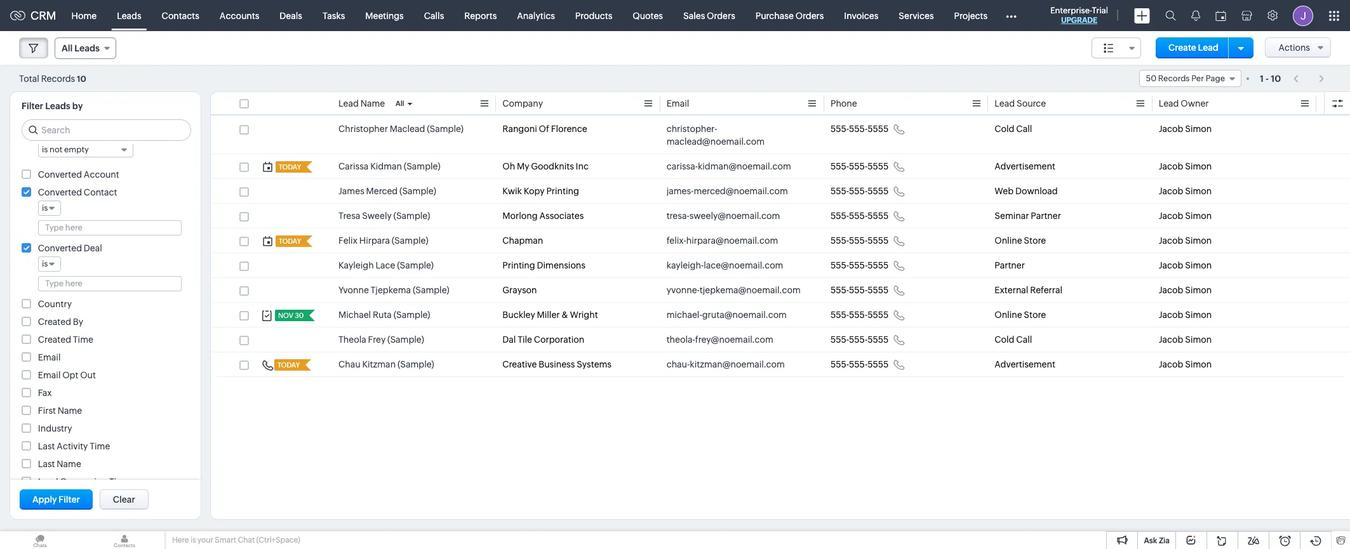 Task type: locate. For each thing, give the bounding box(es) containing it.
trial
[[1092, 6, 1108, 15]]

felix
[[339, 236, 358, 246]]

cold down external
[[995, 335, 1015, 345]]

0 vertical spatial all
[[62, 43, 73, 53]]

1 horizontal spatial printing
[[546, 186, 579, 196]]

online store down seminar partner
[[995, 236, 1046, 246]]

row group
[[211, 117, 1350, 377]]

merced@noemail.com
[[694, 186, 788, 196]]

last down last activity time at the bottom of the page
[[38, 459, 55, 469]]

2 vertical spatial today link
[[274, 359, 301, 371]]

0 horizontal spatial filter
[[22, 101, 43, 111]]

jacob simon for yvonne-tjepkema@noemail.com
[[1159, 285, 1212, 295]]

created time
[[38, 335, 93, 345]]

(sample) for theola frey (sample)
[[387, 335, 424, 345]]

all up total records 10
[[62, 43, 73, 53]]

1 vertical spatial call
[[1016, 335, 1032, 345]]

today link for chau
[[274, 359, 301, 371]]

1 last from the top
[[38, 441, 55, 452]]

10 inside total records 10
[[77, 74, 86, 84]]

1 advertisement from the top
[[995, 161, 1055, 171]]

10 555-555-5555 from the top
[[831, 359, 889, 370]]

jacob for christopher- maclead@noemail.com
[[1159, 124, 1183, 134]]

0 horizontal spatial all
[[62, 43, 73, 53]]

5 simon from the top
[[1185, 236, 1212, 246]]

2 converted from the top
[[38, 187, 82, 198]]

navigation
[[1287, 69, 1331, 88]]

not
[[50, 145, 62, 154]]

0 vertical spatial cold
[[995, 124, 1015, 134]]

theola-frey@noemail.com
[[667, 335, 773, 345]]

is field down the converted deal
[[38, 257, 61, 272]]

5 5555 from the top
[[868, 236, 889, 246]]

9 555-555-5555 from the top
[[831, 335, 889, 345]]

10 jacob from the top
[[1159, 359, 1183, 370]]

is field for converted contact
[[38, 201, 61, 216]]

(sample) right kitzman
[[398, 359, 434, 370]]

(sample) for felix hirpara (sample)
[[392, 236, 428, 246]]

last
[[38, 441, 55, 452], [38, 459, 55, 469]]

converted for converted account
[[38, 170, 82, 180]]

0 vertical spatial converted
[[38, 170, 82, 180]]

online store down external referral
[[995, 310, 1046, 320]]

1 online from the top
[[995, 236, 1022, 246]]

chapman
[[503, 236, 543, 246]]

1 vertical spatial store
[[1024, 310, 1046, 320]]

2 vertical spatial leads
[[45, 101, 70, 111]]

0 vertical spatial store
[[1024, 236, 1046, 246]]

1 horizontal spatial all
[[396, 100, 404, 107]]

None field
[[1092, 37, 1141, 58]]

of
[[539, 124, 549, 134]]

1 vertical spatial email
[[38, 352, 61, 363]]

online
[[995, 236, 1022, 246], [995, 310, 1022, 320]]

lead inside button
[[1198, 43, 1219, 53]]

purchase
[[756, 10, 794, 21]]

1 555-555-5555 from the top
[[831, 124, 889, 134]]

3 converted from the top
[[38, 243, 82, 253]]

3 simon from the top
[[1185, 186, 1212, 196]]

records right 50
[[1158, 74, 1190, 83]]

1 jacob from the top
[[1159, 124, 1183, 134]]

(sample) inside the kayleigh lace (sample) link
[[397, 260, 434, 271]]

1 store from the top
[[1024, 236, 1046, 246]]

(sample) inside carissa kidman (sample) link
[[404, 161, 440, 171]]

name right 'first'
[[58, 406, 82, 416]]

chats image
[[0, 532, 80, 549]]

wright
[[570, 310, 598, 320]]

empty
[[64, 145, 89, 154]]

by
[[72, 101, 83, 111]]

signals image
[[1191, 10, 1200, 21]]

size image
[[1104, 43, 1114, 54]]

miller
[[537, 310, 560, 320]]

(sample) right "lace"
[[397, 260, 434, 271]]

all up christopher maclead (sample) link
[[396, 100, 404, 107]]

online for felix-hirpara@noemail.com
[[995, 236, 1022, 246]]

converted down converted account
[[38, 187, 82, 198]]

(sample) for chau kitzman (sample)
[[398, 359, 434, 370]]

3 5555 from the top
[[868, 186, 889, 196]]

store down seminar partner
[[1024, 236, 1046, 246]]

9 5555 from the top
[[868, 335, 889, 345]]

1 orders from the left
[[707, 10, 735, 21]]

1 - 10
[[1260, 73, 1281, 84]]

converted deal
[[38, 243, 102, 253]]

records for 50
[[1158, 74, 1190, 83]]

7 simon from the top
[[1185, 285, 1212, 295]]

time for activity
[[90, 441, 110, 452]]

1 vertical spatial is field
[[38, 257, 61, 272]]

last down 'industry'
[[38, 441, 55, 452]]

0 vertical spatial created
[[38, 317, 71, 327]]

reports link
[[454, 0, 507, 31]]

online down seminar
[[995, 236, 1022, 246]]

0 vertical spatial advertisement
[[995, 161, 1055, 171]]

1 vertical spatial online
[[995, 310, 1022, 320]]

1 vertical spatial today link
[[276, 236, 302, 247]]

carissa kidman (sample)
[[339, 161, 440, 171]]

orders right sales
[[707, 10, 735, 21]]

2 jacob simon from the top
[[1159, 161, 1212, 171]]

0 vertical spatial cold call
[[995, 124, 1032, 134]]

lead name
[[339, 98, 385, 109]]

9 jacob simon from the top
[[1159, 335, 1212, 345]]

felix-
[[667, 236, 686, 246]]

goodknits
[[531, 161, 574, 171]]

sales orders
[[683, 10, 735, 21]]

(sample) inside christopher maclead (sample) link
[[427, 124, 464, 134]]

1 5555 from the top
[[868, 124, 889, 134]]

partner down download
[[1031, 211, 1061, 221]]

1 horizontal spatial partner
[[1031, 211, 1061, 221]]

(sample) inside the yvonne tjepkema (sample) link
[[413, 285, 449, 295]]

is left 'your'
[[190, 536, 196, 545]]

1 horizontal spatial filter
[[59, 495, 80, 505]]

christopher-
[[667, 124, 717, 134]]

2 jacob from the top
[[1159, 161, 1183, 171]]

1 vertical spatial converted
[[38, 187, 82, 198]]

1 vertical spatial all
[[396, 100, 404, 107]]

3 555-555-5555 from the top
[[831, 186, 889, 196]]

projects
[[954, 10, 988, 21]]

email opt out
[[38, 370, 96, 380]]

(sample) for tresa sweely (sample)
[[394, 211, 430, 221]]

1 vertical spatial name
[[58, 406, 82, 416]]

0 vertical spatial leads
[[117, 10, 141, 21]]

orders for purchase orders
[[796, 10, 824, 21]]

(sample) right frey
[[387, 335, 424, 345]]

contacts image
[[84, 532, 164, 549]]

signals element
[[1184, 0, 1208, 31]]

services link
[[889, 0, 944, 31]]

jacob simon for felix-hirpara@noemail.com
[[1159, 236, 1212, 246]]

jacob simon for carissa-kidman@noemail.com
[[1159, 161, 1212, 171]]

4 jacob simon from the top
[[1159, 211, 1212, 221]]

christopher- maclead@noemail.com link
[[667, 123, 805, 148]]

All Leads field
[[55, 37, 116, 59]]

1 vertical spatial created
[[38, 335, 71, 345]]

jacob simon for theola-frey@noemail.com
[[1159, 335, 1212, 345]]

7 5555 from the top
[[868, 285, 889, 295]]

1 call from the top
[[1016, 124, 1032, 134]]

2 555-555-5555 from the top
[[831, 161, 889, 171]]

(sample) right 'merced'
[[400, 186, 436, 196]]

5555 for james-merced@noemail.com
[[868, 186, 889, 196]]

1 converted from the top
[[38, 170, 82, 180]]

6 jacob simon from the top
[[1159, 260, 1212, 271]]

chau-kitzman@noemail.com link
[[667, 358, 785, 371]]

0 vertical spatial online
[[995, 236, 1022, 246]]

6 5555 from the top
[[868, 260, 889, 271]]

(sample)
[[427, 124, 464, 134], [404, 161, 440, 171], [400, 186, 436, 196], [394, 211, 430, 221], [392, 236, 428, 246], [397, 260, 434, 271], [413, 285, 449, 295], [394, 310, 430, 320], [387, 335, 424, 345], [398, 359, 434, 370]]

jacob simon for chau-kitzman@noemail.com
[[1159, 359, 1212, 370]]

time down 'by'
[[73, 335, 93, 345]]

simon for chau-kitzman@noemail.com
[[1185, 359, 1212, 370]]

printing up the grayson
[[503, 260, 535, 271]]

name down "activity"
[[57, 459, 81, 469]]

corporation
[[534, 335, 584, 345]]

james-merced@noemail.com link
[[667, 185, 788, 198]]

leads down home link
[[75, 43, 100, 53]]

1 cold from the top
[[995, 124, 1015, 134]]

first name
[[38, 406, 82, 416]]

download
[[1016, 186, 1058, 196]]

jacob for michael-gruta@noemail.com
[[1159, 310, 1183, 320]]

0 vertical spatial name
[[361, 98, 385, 109]]

1 created from the top
[[38, 317, 71, 327]]

5555 for carissa-kidman@noemail.com
[[868, 161, 889, 171]]

leads left the by
[[45, 101, 70, 111]]

10 up the by
[[77, 74, 86, 84]]

jacob for yvonne-tjepkema@noemail.com
[[1159, 285, 1183, 295]]

1 vertical spatial today
[[279, 238, 301, 245]]

1 vertical spatial online store
[[995, 310, 1046, 320]]

6 jacob from the top
[[1159, 260, 1183, 271]]

7 jacob from the top
[[1159, 285, 1183, 295]]

printing up the associates
[[546, 186, 579, 196]]

online down external
[[995, 310, 1022, 320]]

2 is field from the top
[[38, 257, 61, 272]]

call down the 'lead source'
[[1016, 124, 1032, 134]]

1 vertical spatial cold call
[[995, 335, 1032, 345]]

email down created time
[[38, 352, 61, 363]]

2 cold from the top
[[995, 335, 1015, 345]]

country
[[38, 299, 72, 309]]

is down converted contact
[[42, 203, 48, 213]]

jacob simon for james-merced@noemail.com
[[1159, 186, 1212, 196]]

associates
[[540, 211, 584, 221]]

yvonne-tjepkema@noemail.com link
[[667, 284, 801, 297]]

email up christopher-
[[667, 98, 689, 109]]

6 555-555-5555 from the top
[[831, 260, 889, 271]]

8 555-555-5555 from the top
[[831, 310, 889, 320]]

purchase orders
[[756, 10, 824, 21]]

1 vertical spatial last
[[38, 459, 55, 469]]

lead up apply
[[38, 477, 58, 487]]

3 jacob simon from the top
[[1159, 186, 1212, 196]]

5555 for chau-kitzman@noemail.com
[[868, 359, 889, 370]]

merced
[[366, 186, 398, 196]]

2 vertical spatial name
[[57, 459, 81, 469]]

6 simon from the top
[[1185, 260, 1212, 271]]

2 vertical spatial today
[[278, 361, 300, 369]]

call for theola-frey@noemail.com
[[1016, 335, 1032, 345]]

(sample) right kidman
[[404, 161, 440, 171]]

2 created from the top
[[38, 335, 71, 345]]

source
[[1017, 98, 1046, 109]]

search image
[[1165, 10, 1176, 21]]

simon for carissa-kidman@noemail.com
[[1185, 161, 1212, 171]]

records inside field
[[1158, 74, 1190, 83]]

(sample) right tjepkema
[[413, 285, 449, 295]]

is field down converted contact
[[38, 201, 61, 216]]

leads inside field
[[75, 43, 100, 53]]

time right "activity"
[[90, 441, 110, 452]]

last for last name
[[38, 459, 55, 469]]

contacts
[[162, 10, 199, 21]]

frey@noemail.com
[[695, 335, 773, 345]]

is left not at left
[[42, 145, 48, 154]]

simon for yvonne-tjepkema@noemail.com
[[1185, 285, 1212, 295]]

1 vertical spatial advertisement
[[995, 359, 1055, 370]]

time up clear
[[109, 477, 130, 487]]

10 simon from the top
[[1185, 359, 1212, 370]]

filter inside button
[[59, 495, 80, 505]]

1 online store from the top
[[995, 236, 1046, 246]]

10 jacob simon from the top
[[1159, 359, 1212, 370]]

today link for carissa
[[276, 161, 302, 173]]

1 cold call from the top
[[995, 124, 1032, 134]]

lead up the christopher
[[339, 98, 359, 109]]

(sample) inside 'felix hirpara (sample)' link
[[392, 236, 428, 246]]

(sample) right maclead
[[427, 124, 464, 134]]

meetings link
[[355, 0, 414, 31]]

2 online from the top
[[995, 310, 1022, 320]]

2 store from the top
[[1024, 310, 1046, 320]]

lead left owner
[[1159, 98, 1179, 109]]

(sample) right ruta
[[394, 310, 430, 320]]

simon
[[1185, 124, 1212, 134], [1185, 161, 1212, 171], [1185, 186, 1212, 196], [1185, 211, 1212, 221], [1185, 236, 1212, 246], [1185, 260, 1212, 271], [1185, 285, 1212, 295], [1185, 310, 1212, 320], [1185, 335, 1212, 345], [1185, 359, 1212, 370]]

create lead
[[1169, 43, 1219, 53]]

leads for all leads
[[75, 43, 100, 53]]

8 simon from the top
[[1185, 310, 1212, 320]]

chau-kitzman@noemail.com
[[667, 359, 785, 370]]

all for all leads
[[62, 43, 73, 53]]

profile image
[[1293, 5, 1313, 26]]

5 jacob simon from the top
[[1159, 236, 1212, 246]]

converted up converted contact
[[38, 170, 82, 180]]

jacob for felix-hirpara@noemail.com
[[1159, 236, 1183, 246]]

10 5555 from the top
[[868, 359, 889, 370]]

chau
[[339, 359, 361, 370]]

0 vertical spatial filter
[[22, 101, 43, 111]]

3 jacob from the top
[[1159, 186, 1183, 196]]

maclead
[[390, 124, 425, 134]]

is not empty
[[42, 145, 89, 154]]

cold call down the 'lead source'
[[995, 124, 1032, 134]]

name up the christopher
[[361, 98, 385, 109]]

systems
[[577, 359, 612, 370]]

7 555-555-5555 from the top
[[831, 285, 889, 295]]

10 right -
[[1271, 73, 1281, 84]]

1 vertical spatial leads
[[75, 43, 100, 53]]

kwik kopy printing
[[503, 186, 579, 196]]

5555 for felix-hirpara@noemail.com
[[868, 236, 889, 246]]

morlong associates
[[503, 211, 584, 221]]

5 jacob from the top
[[1159, 236, 1183, 246]]

lead left source at top
[[995, 98, 1015, 109]]

1 horizontal spatial leads
[[75, 43, 100, 53]]

jacob for tresa-sweely@noemail.com
[[1159, 211, 1183, 221]]

1 horizontal spatial orders
[[796, 10, 824, 21]]

1 horizontal spatial records
[[1158, 74, 1190, 83]]

kidman
[[370, 161, 402, 171]]

2 horizontal spatial leads
[[117, 10, 141, 21]]

created down country
[[38, 317, 71, 327]]

tasks
[[323, 10, 345, 21]]

4 555-555-5555 from the top
[[831, 211, 889, 221]]

enterprise-
[[1050, 6, 1092, 15]]

5555
[[868, 124, 889, 134], [868, 161, 889, 171], [868, 186, 889, 196], [868, 211, 889, 221], [868, 236, 889, 246], [868, 260, 889, 271], [868, 285, 889, 295], [868, 310, 889, 320], [868, 335, 889, 345], [868, 359, 889, 370]]

tresa sweely (sample) link
[[339, 210, 430, 222]]

9 simon from the top
[[1185, 335, 1212, 345]]

(sample) inside chau kitzman (sample) link
[[398, 359, 434, 370]]

invoices link
[[834, 0, 889, 31]]

0 vertical spatial online store
[[995, 236, 1046, 246]]

(ctrl+space)
[[256, 536, 300, 545]]

1 vertical spatial printing
[[503, 260, 535, 271]]

all leads
[[62, 43, 100, 53]]

5555 for michael-gruta@noemail.com
[[868, 310, 889, 320]]

0 vertical spatial last
[[38, 441, 55, 452]]

jacob
[[1159, 124, 1183, 134], [1159, 161, 1183, 171], [1159, 186, 1183, 196], [1159, 211, 1183, 221], [1159, 236, 1183, 246], [1159, 260, 1183, 271], [1159, 285, 1183, 295], [1159, 310, 1183, 320], [1159, 335, 1183, 345], [1159, 359, 1183, 370]]

kitzman
[[362, 359, 396, 370]]

simon for felix-hirpara@noemail.com
[[1185, 236, 1212, 246]]

5555 for christopher- maclead@noemail.com
[[868, 124, 889, 134]]

cold down the 'lead source'
[[995, 124, 1015, 134]]

2 online store from the top
[[995, 310, 1046, 320]]

7 jacob simon from the top
[[1159, 285, 1212, 295]]

(sample) inside the tresa sweely (sample) link
[[394, 211, 430, 221]]

partner up external
[[995, 260, 1025, 271]]

5 555-555-5555 from the top
[[831, 236, 889, 246]]

4 jacob from the top
[[1159, 211, 1183, 221]]

call down external referral
[[1016, 335, 1032, 345]]

filter down total
[[22, 101, 43, 111]]

2 call from the top
[[1016, 335, 1032, 345]]

(sample) inside james merced (sample) link
[[400, 186, 436, 196]]

10
[[1271, 73, 1281, 84], [77, 74, 86, 84]]

1 is field from the top
[[38, 201, 61, 216]]

leads right home link
[[117, 10, 141, 21]]

reports
[[464, 10, 497, 21]]

converted left deal
[[38, 243, 82, 253]]

last for last activity time
[[38, 441, 55, 452]]

today for carissa kidman (sample)
[[279, 163, 301, 171]]

chat
[[238, 536, 255, 545]]

created down "created by"
[[38, 335, 71, 345]]

online for michael-gruta@noemail.com
[[995, 310, 1022, 320]]

kwik
[[503, 186, 522, 196]]

(sample) inside "theola frey (sample)" link
[[387, 335, 424, 345]]

2 advertisement from the top
[[995, 359, 1055, 370]]

555-555-5555 for theola-frey@noemail.com
[[831, 335, 889, 345]]

Type here text field
[[39, 221, 181, 235]]

simon for christopher- maclead@noemail.com
[[1185, 124, 1212, 134]]

per
[[1192, 74, 1204, 83]]

(sample) inside michael ruta (sample) link
[[394, 310, 430, 320]]

lead right create
[[1198, 43, 1219, 53]]

is not empty field
[[38, 142, 133, 158]]

0 horizontal spatial 10
[[77, 74, 86, 84]]

1 vertical spatial filter
[[59, 495, 80, 505]]

christopher
[[339, 124, 388, 134]]

0 vertical spatial today
[[279, 163, 301, 171]]

8 5555 from the top
[[868, 310, 889, 320]]

jacob for chau-kitzman@noemail.com
[[1159, 359, 1183, 370]]

filter down conversion
[[59, 495, 80, 505]]

jacob for theola-frey@noemail.com
[[1159, 335, 1183, 345]]

(sample) for james merced (sample)
[[400, 186, 436, 196]]

2 vertical spatial time
[[109, 477, 130, 487]]

4 5555 from the top
[[868, 211, 889, 221]]

is
[[42, 145, 48, 154], [42, 203, 48, 213], [42, 259, 48, 269], [190, 536, 196, 545]]

out
[[80, 370, 96, 380]]

1 simon from the top
[[1185, 124, 1212, 134]]

0 horizontal spatial partner
[[995, 260, 1025, 271]]

external
[[995, 285, 1029, 295]]

records
[[41, 73, 75, 84], [1158, 74, 1190, 83]]

0 vertical spatial today link
[[276, 161, 302, 173]]

1 vertical spatial time
[[90, 441, 110, 452]]

felix-hirpara@noemail.com
[[667, 236, 778, 246]]

email up "fax"
[[38, 370, 61, 380]]

8 jacob simon from the top
[[1159, 310, 1212, 320]]

4 simon from the top
[[1185, 211, 1212, 221]]

1 jacob simon from the top
[[1159, 124, 1212, 134]]

1 vertical spatial partner
[[995, 260, 1025, 271]]

created for created by
[[38, 317, 71, 327]]

cold call down external
[[995, 335, 1032, 345]]

profile element
[[1285, 0, 1321, 31]]

0 horizontal spatial leads
[[45, 101, 70, 111]]

orders for sales orders
[[707, 10, 735, 21]]

1 vertical spatial cold
[[995, 335, 1015, 345]]

0 horizontal spatial printing
[[503, 260, 535, 271]]

2 last from the top
[[38, 459, 55, 469]]

theola-
[[667, 335, 695, 345]]

yvonne
[[339, 285, 369, 295]]

2 orders from the left
[[796, 10, 824, 21]]

is field
[[38, 201, 61, 216], [38, 257, 61, 272]]

name for last name
[[57, 459, 81, 469]]

store down external referral
[[1024, 310, 1046, 320]]

leads for filter leads by
[[45, 101, 70, 111]]

9 jacob from the top
[[1159, 335, 1183, 345]]

cold call for theola-frey@noemail.com
[[995, 335, 1032, 345]]

records up filter leads by
[[41, 73, 75, 84]]

0 vertical spatial is field
[[38, 201, 61, 216]]

(sample) down james merced (sample)
[[394, 211, 430, 221]]

all inside field
[[62, 43, 73, 53]]

here is your smart chat (ctrl+space)
[[172, 536, 300, 545]]

2 5555 from the top
[[868, 161, 889, 171]]

0 horizontal spatial orders
[[707, 10, 735, 21]]

8 jacob from the top
[[1159, 310, 1183, 320]]

2 simon from the top
[[1185, 161, 1212, 171]]

orders right the purchase
[[796, 10, 824, 21]]

2 vertical spatial converted
[[38, 243, 82, 253]]

store
[[1024, 236, 1046, 246], [1024, 310, 1046, 320]]

2 cold call from the top
[[995, 335, 1032, 345]]

advertisement for kidman@noemail.com
[[995, 161, 1055, 171]]

1 horizontal spatial 10
[[1271, 73, 1281, 84]]

0 horizontal spatial records
[[41, 73, 75, 84]]

0 vertical spatial call
[[1016, 124, 1032, 134]]

calls link
[[414, 0, 454, 31]]

(sample) up 'kayleigh lace (sample)'
[[392, 236, 428, 246]]



Task type: vqa. For each thing, say whether or not it's contained in the screenshot.


Task type: describe. For each thing, give the bounding box(es) containing it.
total records 10
[[19, 73, 86, 84]]

james merced (sample)
[[339, 186, 436, 196]]

create lead button
[[1156, 37, 1231, 58]]

name for first name
[[58, 406, 82, 416]]

cold call for christopher- maclead@noemail.com
[[995, 124, 1032, 134]]

records for total
[[41, 73, 75, 84]]

Other Modules field
[[998, 5, 1025, 26]]

referral
[[1030, 285, 1063, 295]]

nov
[[278, 312, 293, 319]]

555-555-5555 for chau-kitzman@noemail.com
[[831, 359, 889, 370]]

(sample) for christopher maclead (sample)
[[427, 124, 464, 134]]

online store for gruta@noemail.com
[[995, 310, 1046, 320]]

creative
[[503, 359, 537, 370]]

michael ruta (sample) link
[[339, 309, 430, 321]]

online store for hirpara@noemail.com
[[995, 236, 1046, 246]]

carissa-
[[667, 161, 698, 171]]

0 vertical spatial time
[[73, 335, 93, 345]]

ask
[[1144, 537, 1157, 546]]

gruta@noemail.com
[[702, 310, 787, 320]]

today link for felix
[[276, 236, 302, 247]]

simon for theola-frey@noemail.com
[[1185, 335, 1212, 345]]

10 for total records 10
[[77, 74, 86, 84]]

analytics
[[517, 10, 555, 21]]

first
[[38, 406, 56, 416]]

Search text field
[[22, 120, 191, 140]]

simon for michael-gruta@noemail.com
[[1185, 310, 1212, 320]]

leads link
[[107, 0, 152, 31]]

555-555-5555 for christopher- maclead@noemail.com
[[831, 124, 889, 134]]

felix hirpara (sample)
[[339, 236, 428, 246]]

is field for converted deal
[[38, 257, 61, 272]]

-
[[1266, 73, 1269, 84]]

james merced (sample) link
[[339, 185, 436, 198]]

5555 for theola-frey@noemail.com
[[868, 335, 889, 345]]

2 vertical spatial email
[[38, 370, 61, 380]]

(sample) for yvonne tjepkema (sample)
[[413, 285, 449, 295]]

today for chau kitzman (sample)
[[278, 361, 300, 369]]

apply filter button
[[20, 490, 93, 510]]

all for all
[[396, 100, 404, 107]]

0 vertical spatial printing
[[546, 186, 579, 196]]

555-555-5555 for james-merced@noemail.com
[[831, 186, 889, 196]]

simon for james-merced@noemail.com
[[1185, 186, 1212, 196]]

lace
[[376, 260, 395, 271]]

advertisement for kitzman@noemail.com
[[995, 359, 1055, 370]]

kitzman@noemail.com
[[690, 359, 785, 370]]

inc
[[576, 161, 589, 171]]

lead source
[[995, 98, 1046, 109]]

converted for converted deal
[[38, 243, 82, 253]]

search element
[[1158, 0, 1184, 31]]

invoices
[[844, 10, 879, 21]]

contacts link
[[152, 0, 209, 31]]

carissa kidman (sample) link
[[339, 160, 440, 173]]

frey
[[368, 335, 386, 345]]

tresa-sweely@noemail.com link
[[667, 210, 780, 222]]

james-
[[667, 186, 694, 196]]

buckley miller & wright
[[503, 310, 598, 320]]

phone
[[831, 98, 857, 109]]

jacob simon for michael-gruta@noemail.com
[[1159, 310, 1212, 320]]

555-555-5555 for tresa-sweely@noemail.com
[[831, 211, 889, 221]]

50 Records Per Page field
[[1139, 70, 1242, 87]]

buckley
[[503, 310, 535, 320]]

store for michael-gruta@noemail.com
[[1024, 310, 1046, 320]]

calendar image
[[1216, 10, 1226, 21]]

michael
[[339, 310, 371, 320]]

lace@noemail.com
[[704, 260, 783, 271]]

yvonne-tjepkema@noemail.com
[[667, 285, 801, 295]]

555-555-5555 for kayleigh-lace@noemail.com
[[831, 260, 889, 271]]

james-merced@noemail.com
[[667, 186, 788, 196]]

oh
[[503, 161, 515, 171]]

maclead@noemail.com
[[667, 137, 765, 147]]

sweely
[[362, 211, 392, 221]]

jacob for carissa-kidman@noemail.com
[[1159, 161, 1183, 171]]

ask zia
[[1144, 537, 1170, 546]]

accounts
[[220, 10, 259, 21]]

upgrade
[[1061, 16, 1098, 25]]

cold for christopher- maclead@noemail.com
[[995, 124, 1015, 134]]

is inside field
[[42, 145, 48, 154]]

home link
[[61, 0, 107, 31]]

created for created time
[[38, 335, 71, 345]]

meetings
[[365, 10, 404, 21]]

kayleigh-
[[667, 260, 704, 271]]

jacob simon for kayleigh-lace@noemail.com
[[1159, 260, 1212, 271]]

tresa-sweely@noemail.com
[[667, 211, 780, 221]]

store for felix-hirpara@noemail.com
[[1024, 236, 1046, 246]]

clear
[[113, 495, 135, 505]]

jacob simon for christopher- maclead@noemail.com
[[1159, 124, 1212, 134]]

jacob for james-merced@noemail.com
[[1159, 186, 1183, 196]]

crm link
[[10, 9, 56, 22]]

tile
[[518, 335, 532, 345]]

fax
[[38, 388, 52, 398]]

jacob for kayleigh-lace@noemail.com
[[1159, 260, 1183, 271]]

zia
[[1159, 537, 1170, 546]]

(sample) for kayleigh lace (sample)
[[397, 260, 434, 271]]

lead conversion time
[[38, 477, 130, 487]]

carissa
[[339, 161, 369, 171]]

lead for lead name
[[339, 98, 359, 109]]

quotes link
[[623, 0, 673, 31]]

jacob simon for tresa-sweely@noemail.com
[[1159, 211, 1212, 221]]

0 vertical spatial email
[[667, 98, 689, 109]]

created by
[[38, 317, 83, 327]]

chau-
[[667, 359, 690, 370]]

florence
[[551, 124, 587, 134]]

tresa-
[[667, 211, 690, 221]]

lead for lead source
[[995, 98, 1015, 109]]

theola frey (sample)
[[339, 335, 424, 345]]

lead owner
[[1159, 98, 1209, 109]]

ruta
[[373, 310, 392, 320]]

555-555-5555 for felix-hirpara@noemail.com
[[831, 236, 889, 246]]

call for christopher- maclead@noemail.com
[[1016, 124, 1032, 134]]

simon for tresa-sweely@noemail.com
[[1185, 211, 1212, 221]]

lead for lead owner
[[1159, 98, 1179, 109]]

Type here text field
[[39, 277, 181, 291]]

nov 30 link
[[275, 310, 305, 321]]

seminar partner
[[995, 211, 1061, 221]]

10 for 1 - 10
[[1271, 73, 1281, 84]]

(sample) for michael ruta (sample)
[[394, 310, 430, 320]]

5555 for kayleigh-lace@noemail.com
[[868, 260, 889, 271]]

calls
[[424, 10, 444, 21]]

yvonne tjepkema (sample) link
[[339, 284, 449, 297]]

dal tile corporation
[[503, 335, 584, 345]]

morlong
[[503, 211, 538, 221]]

5555 for tresa-sweely@noemail.com
[[868, 211, 889, 221]]

christopher maclead (sample) link
[[339, 123, 464, 135]]

50 records per page
[[1146, 74, 1225, 83]]

analytics link
[[507, 0, 565, 31]]

simon for kayleigh-lace@noemail.com
[[1185, 260, 1212, 271]]

lead for lead conversion time
[[38, 477, 58, 487]]

5555 for yvonne-tjepkema@noemail.com
[[868, 285, 889, 295]]

theola
[[339, 335, 366, 345]]

555-555-5555 for carissa-kidman@noemail.com
[[831, 161, 889, 171]]

converted for converted contact
[[38, 187, 82, 198]]

create menu image
[[1134, 8, 1150, 23]]

create menu element
[[1127, 0, 1158, 31]]

apply filter
[[32, 495, 80, 505]]

sales
[[683, 10, 705, 21]]

row group containing christopher maclead (sample)
[[211, 117, 1350, 377]]

apply
[[32, 495, 57, 505]]

(sample) for carissa kidman (sample)
[[404, 161, 440, 171]]

0 vertical spatial partner
[[1031, 211, 1061, 221]]

felix hirpara (sample) link
[[339, 234, 428, 247]]

deals
[[280, 10, 302, 21]]

sales orders link
[[673, 0, 745, 31]]

theola frey (sample) link
[[339, 333, 424, 346]]

cold for theola-frey@noemail.com
[[995, 335, 1015, 345]]

555-555-5555 for yvonne-tjepkema@noemail.com
[[831, 285, 889, 295]]

time for conversion
[[109, 477, 130, 487]]

is down the converted deal
[[42, 259, 48, 269]]

name for lead name
[[361, 98, 385, 109]]

today for felix hirpara (sample)
[[279, 238, 301, 245]]

services
[[899, 10, 934, 21]]

50
[[1146, 74, 1157, 83]]

yvonne-
[[667, 285, 700, 295]]

deal
[[84, 243, 102, 253]]

michael-
[[667, 310, 702, 320]]

dimensions
[[537, 260, 586, 271]]



